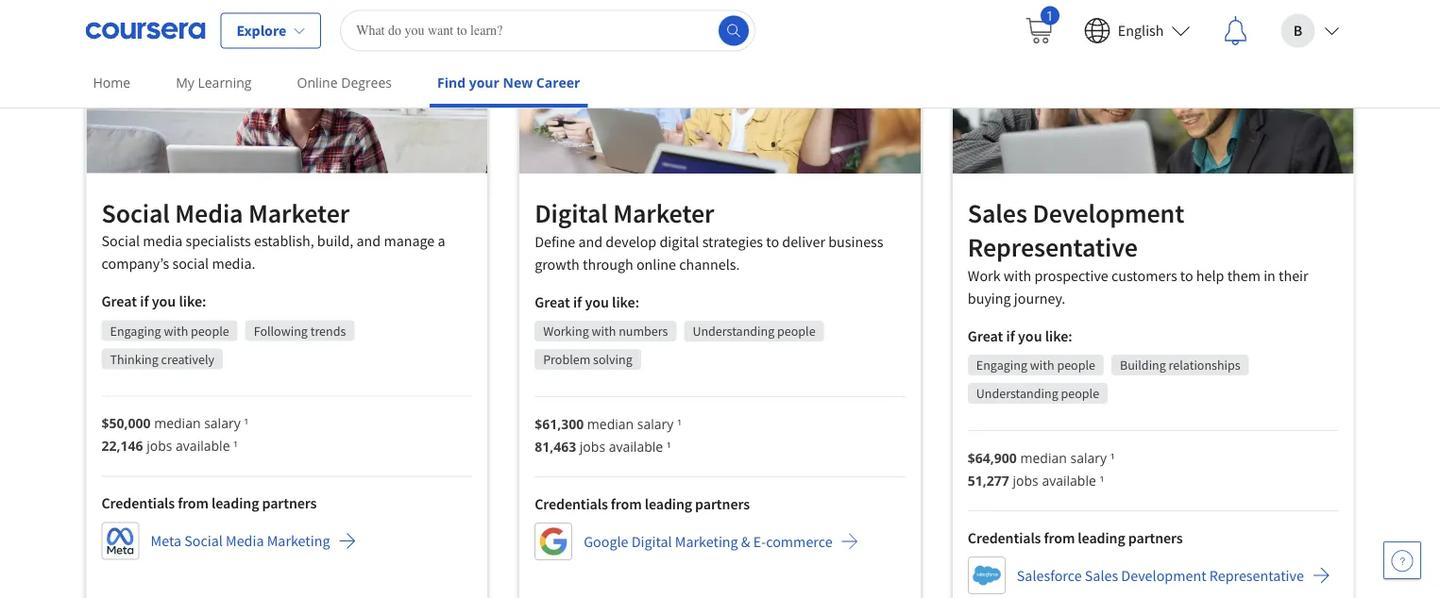 Task type: vqa. For each thing, say whether or not it's contained in the screenshot.
"build,"
yes



Task type: describe. For each thing, give the bounding box(es) containing it.
median for marketer
[[154, 415, 201, 433]]

numbers
[[619, 323, 668, 340]]

development inside sales development representative work with prospective customers to help them in their buying journey.
[[1033, 197, 1185, 230]]

creatively
[[161, 351, 214, 368]]

with for marketer
[[164, 323, 188, 340]]

online
[[297, 74, 338, 92]]

0 horizontal spatial marketing
[[267, 532, 330, 551]]

social inside meta social media marketing link
[[184, 532, 223, 551]]

them
[[1228, 266, 1261, 285]]

degrees
[[341, 74, 392, 92]]

credentials from leading partners for representative
[[968, 529, 1183, 548]]

$50,000
[[102, 415, 151, 433]]

digital
[[660, 232, 699, 251]]

meta social media marketing
[[151, 532, 330, 551]]

like: for media
[[179, 292, 206, 311]]

journey.
[[1014, 289, 1066, 308]]

people up $64,900 median salary ¹ 51,277 jobs available ¹
[[1061, 385, 1100, 402]]

channels.
[[679, 255, 740, 274]]

81,463
[[535, 438, 576, 456]]

my learning link
[[168, 61, 259, 104]]

sales development representative work with prospective customers to help them in their buying journey.
[[968, 197, 1309, 308]]

salesforce sales development representative
[[1017, 567, 1304, 586]]

work
[[968, 266, 1001, 285]]

in
[[1264, 266, 1276, 285]]

marketer inside "digital marketer define and develop digital strategies to deliver business growth through online channels."
[[613, 197, 715, 230]]

leading for define
[[645, 495, 692, 514]]

digital marketer image
[[520, 9, 921, 174]]

working with numbers
[[543, 323, 668, 340]]

english button
[[1069, 0, 1206, 61]]

working
[[543, 323, 589, 340]]

1 vertical spatial development
[[1122, 567, 1207, 586]]

buying
[[968, 289, 1011, 308]]

with for define
[[592, 323, 616, 340]]

career
[[536, 74, 580, 92]]

$61,300 median salary ¹ 81,463 jobs available ¹
[[535, 415, 682, 456]]

deliver
[[782, 232, 826, 251]]

find
[[437, 74, 466, 92]]

b
[[1294, 21, 1303, 40]]

thinking
[[110, 351, 159, 368]]

social
[[172, 255, 209, 274]]

digital marketer define and develop digital strategies to deliver business growth through online channels.
[[535, 197, 884, 274]]

google digital marketing & e-commerce link
[[535, 523, 859, 561]]

partners for sales development representative
[[1129, 529, 1183, 548]]

home link
[[85, 61, 138, 104]]

0 vertical spatial understanding
[[693, 323, 775, 340]]

explore
[[237, 21, 286, 40]]

engaging with people for media
[[110, 323, 229, 340]]

to for sales development representative
[[1181, 266, 1194, 285]]

great for sales development representative
[[968, 327, 1004, 346]]

0 vertical spatial social
[[102, 197, 170, 230]]

business
[[829, 232, 884, 251]]

engaging for social media marketer
[[110, 323, 161, 340]]

you for digital
[[585, 293, 609, 312]]

marketer inside social media marketer social media specialists establish, build, and manage a company's social media.
[[248, 197, 350, 230]]

my
[[176, 74, 194, 92]]

salesforce sales development representative link
[[968, 557, 1331, 595]]

my learning
[[176, 74, 252, 92]]

available for define
[[609, 438, 663, 456]]

meta
[[151, 532, 181, 551]]

find your new career
[[437, 74, 580, 92]]

1 vertical spatial understanding people
[[977, 385, 1100, 402]]

their
[[1279, 266, 1309, 285]]

22,146
[[102, 437, 143, 455]]

following
[[254, 323, 308, 340]]

strategies
[[702, 232, 763, 251]]

great for digital marketer
[[535, 293, 570, 312]]

median for define
[[587, 415, 634, 433]]

building relationships
[[1120, 357, 1241, 374]]

online degrees
[[297, 74, 392, 92]]

partners for digital marketer
[[695, 495, 750, 514]]

learning
[[198, 74, 252, 92]]

media
[[143, 232, 183, 251]]

relationships
[[1169, 357, 1241, 374]]

to for digital marketer
[[766, 232, 779, 251]]

credentials for marketer
[[102, 495, 175, 513]]

and inside social media marketer social media specialists establish, build, and manage a company's social media.
[[357, 232, 381, 251]]

a
[[438, 232, 445, 251]]

partners for social media marketer
[[262, 495, 317, 513]]

b button
[[1266, 0, 1355, 61]]

establish,
[[254, 232, 314, 251]]

digital inside "digital marketer define and develop digital strategies to deliver business growth through online channels."
[[535, 197, 608, 230]]

leading for representative
[[1078, 529, 1126, 548]]

your
[[469, 74, 500, 92]]

and inside "digital marketer define and develop digital strategies to deliver business growth through online channels."
[[579, 232, 603, 251]]

leading for marketer
[[212, 495, 259, 513]]

specialists
[[186, 232, 251, 251]]

problem
[[543, 351, 591, 368]]

social media marketer image
[[86, 9, 488, 173]]

1 horizontal spatial understanding
[[977, 385, 1059, 402]]



Task type: locate. For each thing, give the bounding box(es) containing it.
0 horizontal spatial jobs
[[147, 437, 172, 455]]

0 horizontal spatial representative
[[968, 231, 1138, 264]]

0 vertical spatial sales
[[968, 197, 1028, 230]]

sales inside sales development representative work with prospective customers to help them in their buying journey.
[[968, 197, 1028, 230]]

media right meta
[[226, 532, 264, 551]]

engaging down the buying
[[977, 357, 1028, 374]]

credentials up salesforce
[[968, 529, 1041, 548]]

1 horizontal spatial from
[[611, 495, 642, 514]]

you down the journey.
[[1018, 327, 1042, 346]]

2 horizontal spatial median
[[1021, 449, 1067, 467]]

0 vertical spatial to
[[766, 232, 779, 251]]

through
[[583, 255, 634, 274]]

1 horizontal spatial marketing
[[675, 533, 738, 552]]

customers
[[1112, 266, 1178, 285]]

help center image
[[1391, 550, 1414, 572]]

and up through
[[579, 232, 603, 251]]

2 horizontal spatial you
[[1018, 327, 1042, 346]]

1 horizontal spatial and
[[579, 232, 603, 251]]

available for marketer
[[176, 437, 230, 455]]

if for social media marketer
[[140, 292, 149, 311]]

credentials from leading partners up salesforce
[[968, 529, 1183, 548]]

social up media
[[102, 197, 170, 230]]

home
[[93, 74, 131, 92]]

jobs inside $50,000 median salary ¹ 22,146 jobs available ¹
[[147, 437, 172, 455]]

jobs
[[147, 437, 172, 455], [580, 438, 606, 456], [1013, 472, 1039, 490]]

digital right google
[[632, 533, 672, 552]]

to left help
[[1181, 266, 1194, 285]]

median for representative
[[1021, 449, 1067, 467]]

0 horizontal spatial like:
[[179, 292, 206, 311]]

jobs inside $64,900 median salary ¹ 51,277 jobs available ¹
[[1013, 472, 1039, 490]]

0 horizontal spatial great if you like:
[[102, 292, 206, 311]]

meta social media marketing link
[[102, 523, 357, 561]]

2 horizontal spatial if
[[1007, 327, 1015, 346]]

1 vertical spatial sales
[[1085, 567, 1119, 586]]

from for representative
[[1044, 529, 1075, 548]]

with up the journey.
[[1004, 266, 1032, 285]]

understanding
[[693, 323, 775, 340], [977, 385, 1059, 402]]

sales
[[968, 197, 1028, 230], [1085, 567, 1119, 586]]

1 horizontal spatial available
[[609, 438, 663, 456]]

available right 81,463
[[609, 438, 663, 456]]

51,277
[[968, 472, 1010, 490]]

shopping cart: 1 item element
[[1024, 6, 1060, 46]]

if down the buying
[[1007, 327, 1015, 346]]

e-
[[754, 533, 766, 552]]

available
[[176, 437, 230, 455], [609, 438, 663, 456], [1042, 472, 1097, 490]]

you up working with numbers
[[585, 293, 609, 312]]

1 vertical spatial engaging with people
[[977, 357, 1096, 374]]

median
[[154, 415, 201, 433], [587, 415, 634, 433], [1021, 449, 1067, 467]]

0 horizontal spatial engaging with people
[[110, 323, 229, 340]]

great if you like: up working with numbers
[[535, 293, 640, 312]]

engaging with people down the journey.
[[977, 357, 1096, 374]]

0 horizontal spatial salary
[[204, 415, 241, 433]]

if
[[140, 292, 149, 311], [573, 293, 582, 312], [1007, 327, 1015, 346]]

2 horizontal spatial like:
[[1045, 327, 1073, 346]]

representative
[[968, 231, 1138, 264], [1210, 567, 1304, 586]]

from up google
[[611, 495, 642, 514]]

0 horizontal spatial and
[[357, 232, 381, 251]]

with up creatively
[[164, 323, 188, 340]]

0 horizontal spatial if
[[140, 292, 149, 311]]

from up salesforce
[[1044, 529, 1075, 548]]

people down deliver
[[777, 323, 816, 340]]

like: for development
[[1045, 327, 1073, 346]]

2 vertical spatial social
[[184, 532, 223, 551]]

1 horizontal spatial salary
[[637, 415, 674, 433]]

1 vertical spatial media
[[226, 532, 264, 551]]

salary for marketer
[[204, 415, 241, 433]]

leading
[[212, 495, 259, 513], [645, 495, 692, 514], [1078, 529, 1126, 548]]

commerce
[[766, 533, 833, 552]]

development
[[1033, 197, 1185, 230], [1122, 567, 1207, 586]]

2 horizontal spatial partners
[[1129, 529, 1183, 548]]

2 marketer from the left
[[613, 197, 715, 230]]

with up solving
[[592, 323, 616, 340]]

engaging for sales development representative
[[977, 357, 1028, 374]]

1 horizontal spatial if
[[573, 293, 582, 312]]

great if you like: for social
[[102, 292, 206, 311]]

credentials for define
[[535, 495, 608, 514]]

salary for define
[[637, 415, 674, 433]]

from up meta
[[178, 495, 209, 513]]

available right 51,277
[[1042, 472, 1097, 490]]

social right meta
[[184, 532, 223, 551]]

great for social media marketer
[[102, 292, 137, 311]]

and right build, at left
[[357, 232, 381, 251]]

partners up meta social media marketing
[[262, 495, 317, 513]]

digital
[[535, 197, 608, 230], [632, 533, 672, 552]]

&
[[741, 533, 751, 552]]

jobs right 51,277
[[1013, 472, 1039, 490]]

english
[[1118, 21, 1164, 40]]

0 vertical spatial understanding people
[[693, 323, 816, 340]]

marketer
[[248, 197, 350, 230], [613, 197, 715, 230]]

0 horizontal spatial sales
[[968, 197, 1028, 230]]

2 horizontal spatial available
[[1042, 472, 1097, 490]]

jobs for marketer
[[147, 437, 172, 455]]

following trends
[[254, 323, 346, 340]]

social
[[102, 197, 170, 230], [102, 232, 140, 251], [184, 532, 223, 551]]

like:
[[179, 292, 206, 311], [612, 293, 640, 312], [1045, 327, 1073, 346]]

salary
[[204, 415, 241, 433], [637, 415, 674, 433], [1071, 449, 1107, 467]]

1 horizontal spatial like:
[[612, 293, 640, 312]]

median right $50,000
[[154, 415, 201, 433]]

jobs for representative
[[1013, 472, 1039, 490]]

median right $64,900 in the right of the page
[[1021, 449, 1067, 467]]

manage
[[384, 232, 435, 251]]

and
[[357, 232, 381, 251], [579, 232, 603, 251]]

0 horizontal spatial you
[[152, 292, 176, 311]]

0 horizontal spatial median
[[154, 415, 201, 433]]

online degrees link
[[290, 61, 400, 104]]

social up company's
[[102, 232, 140, 251]]

great down company's
[[102, 292, 137, 311]]

company's
[[102, 255, 169, 274]]

marketing
[[267, 532, 330, 551], [675, 533, 738, 552]]

2 horizontal spatial salary
[[1071, 449, 1107, 467]]

1 vertical spatial digital
[[632, 533, 672, 552]]

marketer up "establish,"
[[248, 197, 350, 230]]

with for representative
[[1030, 357, 1055, 374]]

like: down the journey.
[[1045, 327, 1073, 346]]

google digital marketing & e-commerce
[[584, 533, 833, 552]]

salesforce
[[1017, 567, 1082, 586]]

$64,900 median salary ¹ 51,277 jobs available ¹
[[968, 449, 1115, 490]]

0 horizontal spatial understanding people
[[693, 323, 816, 340]]

median inside $61,300 median salary ¹ 81,463 jobs available ¹
[[587, 415, 634, 433]]

0 horizontal spatial great
[[102, 292, 137, 311]]

understanding up $64,900 in the right of the page
[[977, 385, 1059, 402]]

find your new career link
[[430, 61, 588, 108]]

marketer up digital
[[613, 197, 715, 230]]

media
[[175, 197, 243, 230], [226, 532, 264, 551]]

2 horizontal spatial jobs
[[1013, 472, 1039, 490]]

building
[[1120, 357, 1166, 374]]

1 vertical spatial engaging
[[977, 357, 1028, 374]]

available inside $50,000 median salary ¹ 22,146 jobs available ¹
[[176, 437, 230, 455]]

1 horizontal spatial sales
[[1085, 567, 1119, 586]]

1 marketer from the left
[[248, 197, 350, 230]]

0 horizontal spatial available
[[176, 437, 230, 455]]

leading up meta social media marketing
[[212, 495, 259, 513]]

leading up salesforce sales development representative link
[[1078, 529, 1126, 548]]

engaging with people for development
[[977, 357, 1096, 374]]

from
[[178, 495, 209, 513], [611, 495, 642, 514], [1044, 529, 1075, 548]]

2 horizontal spatial credentials
[[968, 529, 1041, 548]]

credentials from leading partners for marketer
[[102, 495, 317, 513]]

$50,000 median salary ¹ 22,146 jobs available ¹
[[102, 415, 249, 455]]

0 vertical spatial development
[[1033, 197, 1185, 230]]

problem solving
[[543, 351, 633, 368]]

1 horizontal spatial understanding people
[[977, 385, 1100, 402]]

$61,300
[[535, 415, 584, 433]]

develop
[[606, 232, 657, 251]]

great if you like: for digital
[[535, 293, 640, 312]]

1 horizontal spatial marketer
[[613, 197, 715, 230]]

0 vertical spatial representative
[[968, 231, 1138, 264]]

you
[[152, 292, 176, 311], [585, 293, 609, 312], [1018, 327, 1042, 346]]

you for social
[[152, 292, 176, 311]]

credentials
[[102, 495, 175, 513], [535, 495, 608, 514], [968, 529, 1041, 548]]

great down the buying
[[968, 327, 1004, 346]]

social media marketer social media specialists establish, build, and manage a company's social media.
[[102, 197, 445, 274]]

credentials up meta
[[102, 495, 175, 513]]

salary inside $50,000 median salary ¹ 22,146 jobs available ¹
[[204, 415, 241, 433]]

salary inside $64,900 median salary ¹ 51,277 jobs available ¹
[[1071, 449, 1107, 467]]

growth
[[535, 255, 580, 274]]

great if you like: down the journey.
[[968, 327, 1073, 346]]

solving
[[593, 351, 633, 368]]

1 horizontal spatial median
[[587, 415, 634, 433]]

with down the journey.
[[1030, 357, 1055, 374]]

0 vertical spatial digital
[[535, 197, 608, 230]]

media up specialists
[[175, 197, 243, 230]]

jobs right 81,463
[[580, 438, 606, 456]]

like: for marketer
[[612, 293, 640, 312]]

understanding people down the channels.
[[693, 323, 816, 340]]

great if you like:
[[102, 292, 206, 311], [535, 293, 640, 312], [968, 327, 1073, 346]]

define
[[535, 232, 576, 251]]

1 horizontal spatial great
[[535, 293, 570, 312]]

to left deliver
[[766, 232, 779, 251]]

you down social
[[152, 292, 176, 311]]

median right the $61,300
[[587, 415, 634, 433]]

to inside "digital marketer define and develop digital strategies to deliver business growth through online channels."
[[766, 232, 779, 251]]

trends
[[310, 323, 346, 340]]

from for define
[[611, 495, 642, 514]]

1 horizontal spatial representative
[[1210, 567, 1304, 586]]

from for marketer
[[178, 495, 209, 513]]

people left building
[[1057, 357, 1096, 374]]

credentials up google
[[535, 495, 608, 514]]

engaging
[[110, 323, 161, 340], [977, 357, 1028, 374]]

median inside $64,900 median salary ¹ 51,277 jobs available ¹
[[1021, 449, 1067, 467]]

2 horizontal spatial leading
[[1078, 529, 1126, 548]]

partners up salesforce sales development representative
[[1129, 529, 1183, 548]]

new
[[503, 74, 533, 92]]

0 horizontal spatial understanding
[[693, 323, 775, 340]]

1 horizontal spatial digital
[[632, 533, 672, 552]]

engaging with people
[[110, 323, 229, 340], [977, 357, 1096, 374]]

explore button
[[221, 13, 321, 49]]

credentials from leading partners
[[102, 495, 317, 513], [535, 495, 750, 514], [968, 529, 1183, 548]]

sales up work
[[968, 197, 1028, 230]]

0 horizontal spatial from
[[178, 495, 209, 513]]

people up creatively
[[191, 323, 229, 340]]

salary for representative
[[1071, 449, 1107, 467]]

you for sales
[[1018, 327, 1042, 346]]

0 vertical spatial media
[[175, 197, 243, 230]]

media inside social media marketer social media specialists establish, build, and manage a company's social media.
[[175, 197, 243, 230]]

1 horizontal spatial credentials
[[535, 495, 608, 514]]

help
[[1197, 266, 1225, 285]]

sales right salesforce
[[1085, 567, 1119, 586]]

great up working
[[535, 293, 570, 312]]

understanding people up $64,900 median salary ¹ 51,277 jobs available ¹
[[977, 385, 1100, 402]]

0 horizontal spatial credentials from leading partners
[[102, 495, 317, 513]]

1 horizontal spatial partners
[[695, 495, 750, 514]]

understanding down the channels.
[[693, 323, 775, 340]]

to inside sales development representative work with prospective customers to help them in their buying journey.
[[1181, 266, 1194, 285]]

What do you want to learn? text field
[[340, 10, 756, 51]]

1 vertical spatial social
[[102, 232, 140, 251]]

great if you like: down company's
[[102, 292, 206, 311]]

1
[[1046, 6, 1054, 24]]

with inside sales development representative work with prospective customers to help them in their buying journey.
[[1004, 266, 1032, 285]]

prospective
[[1035, 266, 1109, 285]]

1 vertical spatial understanding
[[977, 385, 1059, 402]]

credentials for representative
[[968, 529, 1041, 548]]

great
[[102, 292, 137, 311], [535, 293, 570, 312], [968, 327, 1004, 346]]

median inside $50,000 median salary ¹ 22,146 jobs available ¹
[[154, 415, 201, 433]]

available inside $64,900 median salary ¹ 51,277 jobs available ¹
[[1042, 472, 1097, 490]]

0 horizontal spatial engaging
[[110, 323, 161, 340]]

0 horizontal spatial marketer
[[248, 197, 350, 230]]

1 horizontal spatial leading
[[645, 495, 692, 514]]

google
[[584, 533, 629, 552]]

engaging up thinking
[[110, 323, 161, 340]]

if for digital marketer
[[573, 293, 582, 312]]

digital up define
[[535, 197, 608, 230]]

1 link
[[1009, 0, 1069, 61]]

like: up numbers
[[612, 293, 640, 312]]

1 vertical spatial representative
[[1210, 567, 1304, 586]]

0 vertical spatial engaging
[[110, 323, 161, 340]]

1 horizontal spatial engaging with people
[[977, 357, 1096, 374]]

jobs for define
[[580, 438, 606, 456]]

2 horizontal spatial great if you like:
[[968, 327, 1073, 346]]

1 horizontal spatial great if you like:
[[535, 293, 640, 312]]

available for representative
[[1042, 472, 1097, 490]]

0 vertical spatial engaging with people
[[110, 323, 229, 340]]

if for sales development representative
[[1007, 327, 1015, 346]]

great if you like: for sales
[[968, 327, 1073, 346]]

0 horizontal spatial credentials
[[102, 495, 175, 513]]

online
[[637, 255, 676, 274]]

1 vertical spatial to
[[1181, 266, 1194, 285]]

1 horizontal spatial engaging
[[977, 357, 1028, 374]]

0 horizontal spatial to
[[766, 232, 779, 251]]

partners
[[262, 495, 317, 513], [695, 495, 750, 514], [1129, 529, 1183, 548]]

0 horizontal spatial partners
[[262, 495, 317, 513]]

credentials from leading partners up google
[[535, 495, 750, 514]]

if up working
[[573, 293, 582, 312]]

partners up "google digital marketing & e-commerce"
[[695, 495, 750, 514]]

0 horizontal spatial digital
[[535, 197, 608, 230]]

thinking creatively
[[110, 351, 214, 368]]

like: down social
[[179, 292, 206, 311]]

1 horizontal spatial to
[[1181, 266, 1194, 285]]

salary inside $61,300 median salary ¹ 81,463 jobs available ¹
[[637, 415, 674, 433]]

available inside $61,300 median salary ¹ 81,463 jobs available ¹
[[609, 438, 663, 456]]

sales development representative image
[[953, 9, 1354, 174]]

jobs inside $61,300 median salary ¹ 81,463 jobs available ¹
[[580, 438, 606, 456]]

1 horizontal spatial you
[[585, 293, 609, 312]]

available right 22,146
[[176, 437, 230, 455]]

None search field
[[340, 10, 756, 51]]

leading up google digital marketing & e-commerce link
[[645, 495, 692, 514]]

0 horizontal spatial leading
[[212, 495, 259, 513]]

representative inside sales development representative work with prospective customers to help them in their buying journey.
[[968, 231, 1138, 264]]

2 horizontal spatial great
[[968, 327, 1004, 346]]

credentials from leading partners for define
[[535, 495, 750, 514]]

$64,900
[[968, 449, 1017, 467]]

media.
[[212, 255, 255, 274]]

jobs right 22,146
[[147, 437, 172, 455]]

credentials from leading partners up meta social media marketing link at the bottom
[[102, 495, 317, 513]]

if down company's
[[140, 292, 149, 311]]

2 horizontal spatial from
[[1044, 529, 1075, 548]]

1 horizontal spatial jobs
[[580, 438, 606, 456]]

engaging with people up thinking creatively
[[110, 323, 229, 340]]

with
[[1004, 266, 1032, 285], [164, 323, 188, 340], [592, 323, 616, 340], [1030, 357, 1055, 374]]

coursera image
[[85, 16, 205, 46]]

1 horizontal spatial credentials from leading partners
[[535, 495, 750, 514]]

build,
[[317, 232, 354, 251]]

2 horizontal spatial credentials from leading partners
[[968, 529, 1183, 548]]



